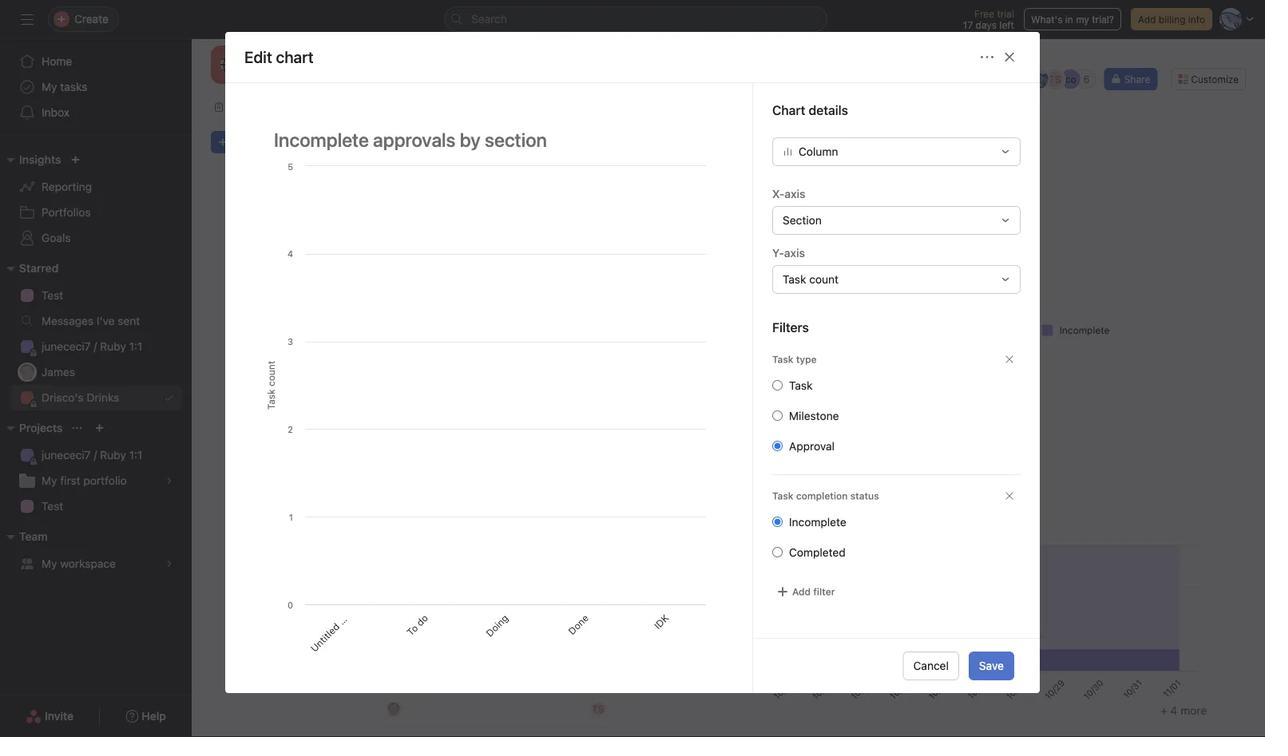 Task type: locate. For each thing, give the bounding box(es) containing it.
projects button
[[0, 419, 63, 438]]

0 horizontal spatial messages
[[42, 314, 94, 328]]

task for task
[[789, 379, 813, 392]]

axis for x-
[[785, 187, 806, 200]]

invite
[[45, 710, 74, 723]]

17
[[963, 19, 973, 30]]

globe image
[[221, 55, 240, 74]]

junececi7 inside projects element
[[42, 449, 91, 462]]

junececi7 up james on the left
[[42, 340, 91, 353]]

add left filter at the right bottom
[[793, 586, 811, 597]]

2 horizontal spatial ja
[[1018, 74, 1028, 85]]

1 vertical spatial test
[[42, 500, 63, 513]]

info
[[1189, 14, 1206, 25]]

by
[[808, 213, 821, 226]]

ts for co
[[1049, 74, 1061, 85]]

what's
[[1031, 14, 1063, 25]]

add left chart
[[231, 137, 249, 148]]

my up "inbox"
[[42, 80, 57, 93]]

2 junececi7 / ruby 1:1 from the top
[[42, 449, 142, 462]]

1 vertical spatial junececi7 / ruby 1:1
[[42, 449, 142, 462]]

add filter button
[[773, 581, 839, 603]]

0 horizontal spatial ts
[[592, 704, 605, 715]]

completion for over time
[[776, 507, 835, 520]]

my inside teams element
[[42, 557, 57, 570]]

+ 4 more button
[[1161, 704, 1207, 717]]

completion down task completion status
[[776, 507, 835, 520]]

0 vertical spatial test link
[[10, 283, 182, 308]]

2 my from the top
[[42, 474, 57, 487]]

/ for second junececi7 / ruby 1:1 link from the bottom of the page
[[94, 340, 97, 353]]

1 horizontal spatial ja
[[389, 704, 399, 715]]

/ for first junececi7 / ruby 1:1 link from the bottom of the page
[[94, 449, 97, 462]]

my for my workspace
[[42, 557, 57, 570]]

global element
[[0, 39, 192, 135]]

0 vertical spatial completion
[[796, 490, 848, 502]]

0 vertical spatial ja
[[1018, 74, 1028, 85]]

tasks inside global element
[[60, 80, 87, 93]]

1 vertical spatial incomplete
[[789, 516, 847, 529]]

0 vertical spatial ts
[[1049, 74, 1061, 85]]

messages left i've
[[42, 314, 94, 328]]

1 vertical spatial completion
[[776, 507, 835, 520]]

section
[[783, 214, 822, 227]]

1 filter
[[346, 155, 377, 166], [595, 155, 626, 166], [844, 155, 875, 166], [768, 449, 799, 460]]

0 vertical spatial messages
[[769, 100, 822, 113]]

0 vertical spatial add
[[1138, 14, 1156, 25]]

tasks down home at the left of page
[[60, 80, 87, 93]]

first
[[60, 474, 80, 487]]

task inside dropdown button
[[783, 273, 807, 286]]

junececi7 / ruby 1:1 inside starred element
[[42, 340, 142, 353]]

0 vertical spatial my
[[42, 80, 57, 93]]

task
[[783, 273, 807, 286], [773, 354, 794, 365], [789, 379, 813, 392], [773, 490, 794, 502], [749, 507, 773, 520]]

0 horizontal spatial ja
[[22, 367, 32, 378]]

upcoming tasks by assignee
[[250, 507, 401, 520]]

1 vertical spatial add
[[231, 137, 249, 148]]

y-axis
[[773, 246, 805, 260]]

ts for ja
[[592, 704, 605, 715]]

0 vertical spatial incomplete
[[1060, 325, 1110, 336]]

3 my from the top
[[42, 557, 57, 570]]

0 vertical spatial /
[[94, 340, 97, 353]]

messages i've sent link
[[10, 308, 182, 334]]

portfolio
[[83, 474, 127, 487]]

1 / from the top
[[94, 340, 97, 353]]

1:1 inside starred element
[[129, 340, 142, 353]]

1
[[346, 155, 350, 166], [595, 155, 600, 166], [844, 155, 849, 166], [768, 449, 772, 460]]

ruby inside starred element
[[100, 340, 126, 353]]

2 vertical spatial tasks
[[307, 507, 335, 520]]

team
[[19, 530, 48, 543]]

task right "task" radio
[[789, 379, 813, 392]]

1 vertical spatial axis
[[784, 246, 805, 260]]

column
[[799, 145, 838, 158]]

my inside global element
[[42, 80, 57, 93]]

1 1:1 from the top
[[129, 340, 142, 353]]

ruby inside projects element
[[100, 449, 126, 462]]

drisco's
[[42, 391, 84, 404]]

workspace
[[60, 557, 116, 570]]

junececi7 / ruby 1:1 up my first portfolio link
[[42, 449, 142, 462]]

tasks right upcoming
[[307, 507, 335, 520]]

test link down portfolio
[[10, 494, 182, 519]]

task for task type
[[773, 354, 794, 365]]

2 1:1 from the top
[[129, 449, 142, 462]]

1 vertical spatial my
[[42, 474, 57, 487]]

0 horizontal spatial tasks
[[60, 80, 87, 93]]

junececi7 / ruby 1:1 inside projects element
[[42, 449, 142, 462]]

column button
[[773, 137, 1021, 166]]

tasks
[[60, 80, 87, 93], [777, 213, 806, 226], [307, 507, 335, 520]]

ruby up portfolio
[[100, 449, 126, 462]]

my left first
[[42, 474, 57, 487]]

add chart
[[231, 137, 275, 148]]

junececi7 / ruby 1:1 link up portfolio
[[10, 443, 182, 468]]

1:1 down sent
[[129, 340, 142, 353]]

1 junececi7 / ruby 1:1 from the top
[[42, 340, 142, 353]]

add left billing
[[1138, 14, 1156, 25]]

1:1 up my first portfolio link
[[129, 449, 142, 462]]

test down first
[[42, 500, 63, 513]]

/ down messages i've sent link
[[94, 340, 97, 353]]

1 vertical spatial junececi7 / ruby 1:1 link
[[10, 443, 182, 468]]

junececi7 up first
[[42, 449, 91, 462]]

junececi7 / ruby 1:1 link down "messages i've sent"
[[10, 334, 182, 360]]

ruby down i've
[[100, 340, 126, 353]]

messages
[[769, 100, 822, 113], [42, 314, 94, 328]]

free
[[975, 8, 995, 19]]

Incomplete radio
[[773, 517, 783, 527]]

drisco's drinks
[[42, 391, 119, 404]]

portfolios
[[42, 206, 91, 219]]

task completion status
[[773, 490, 879, 502]]

1 vertical spatial tasks
[[777, 213, 806, 226]]

1 vertical spatial 1:1
[[129, 449, 142, 462]]

completion up task completion over time
[[796, 490, 848, 502]]

add billing info
[[1138, 14, 1206, 25]]

1 vertical spatial messages
[[42, 314, 94, 328]]

free trial 17 days left
[[963, 8, 1015, 30]]

0 vertical spatial ruby
[[100, 340, 126, 353]]

task left type
[[773, 354, 794, 365]]

task down y-axis
[[783, 273, 807, 286]]

incomplete
[[1060, 325, 1110, 336], [789, 516, 847, 529]]

0 vertical spatial 1:1
[[129, 340, 142, 353]]

my first portfolio link
[[10, 468, 182, 494]]

1 my from the top
[[42, 80, 57, 93]]

1 horizontal spatial messages
[[769, 100, 822, 113]]

my tasks link
[[10, 74, 182, 100]]

projects element
[[0, 414, 192, 523]]

2 horizontal spatial add
[[1138, 14, 1156, 25]]

Task radio
[[773, 380, 783, 391]]

done
[[566, 612, 591, 637]]

1:1 inside projects element
[[129, 449, 142, 462]]

/ inside projects element
[[94, 449, 97, 462]]

ruby for second junececi7 / ruby 1:1 link from the bottom of the page
[[100, 340, 126, 353]]

filter
[[353, 155, 377, 166], [602, 155, 626, 166], [851, 155, 875, 166], [775, 449, 799, 460]]

/
[[94, 340, 97, 353], [94, 449, 97, 462]]

drisco's drinks
[[262, 58, 370, 77]]

add
[[1138, 14, 1156, 25], [231, 137, 249, 148], [793, 586, 811, 597]]

1 vertical spatial /
[[94, 449, 97, 462]]

chart details
[[773, 103, 848, 118]]

completion
[[796, 490, 848, 502], [776, 507, 835, 520]]

messages inside starred element
[[42, 314, 94, 328]]

0 horizontal spatial incomplete
[[789, 516, 847, 529]]

goals link
[[10, 225, 182, 251]]

starred element
[[0, 254, 192, 414]]

2 test from the top
[[42, 500, 63, 513]]

0 horizontal spatial add
[[231, 137, 249, 148]]

drinks
[[87, 391, 119, 404]]

junececi7 / ruby 1:1 link
[[10, 334, 182, 360], [10, 443, 182, 468]]

2 vertical spatial my
[[42, 557, 57, 570]]

1 vertical spatial ruby
[[100, 449, 126, 462]]

1 test from the top
[[42, 289, 63, 302]]

1 horizontal spatial add
[[793, 586, 811, 597]]

1 vertical spatial ja
[[22, 367, 32, 378]]

axis up task count
[[784, 246, 805, 260]]

axis up section
[[785, 187, 806, 200]]

1 horizontal spatial tasks
[[307, 507, 335, 520]]

1 vertical spatial ts
[[592, 704, 605, 715]]

axis
[[785, 187, 806, 200], [784, 246, 805, 260]]

hide sidebar image
[[21, 13, 34, 26]]

messages up column
[[769, 100, 822, 113]]

ja
[[1018, 74, 1028, 85], [22, 367, 32, 378], [389, 704, 399, 715]]

2 junececi7 / ruby 1:1 link from the top
[[10, 443, 182, 468]]

my down team
[[42, 557, 57, 570]]

save
[[979, 660, 1004, 673]]

junececi7 / ruby 1:1
[[42, 340, 142, 353], [42, 449, 142, 462]]

add for add billing info
[[1138, 14, 1156, 25]]

ruby for first junececi7 / ruby 1:1 link from the bottom of the page
[[100, 449, 126, 462]]

0 vertical spatial axis
[[785, 187, 806, 200]]

add inside dropdown button
[[793, 586, 811, 597]]

milestone
[[789, 409, 839, 423]]

test link up "messages i've sent"
[[10, 283, 182, 308]]

1 junececi7 from the top
[[42, 340, 91, 353]]

cancel
[[914, 660, 949, 673]]

my inside projects element
[[42, 474, 57, 487]]

tasks left by
[[777, 213, 806, 226]]

task up incomplete option at right bottom
[[773, 490, 794, 502]]

test link
[[10, 283, 182, 308], [10, 494, 182, 519]]

my
[[42, 80, 57, 93], [42, 474, 57, 487], [42, 557, 57, 570]]

idk
[[652, 612, 671, 631]]

0 vertical spatial junececi7 / ruby 1:1
[[42, 340, 142, 353]]

1 ruby from the top
[[100, 340, 126, 353]]

0 vertical spatial tasks
[[60, 80, 87, 93]]

untitled section
[[308, 596, 367, 654]]

+
[[1161, 704, 1168, 717]]

1 filter button
[[329, 153, 381, 169], [578, 153, 630, 169], [827, 153, 879, 169], [748, 443, 806, 466]]

add chart button
[[211, 131, 282, 153]]

test
[[42, 289, 63, 302], [42, 500, 63, 513]]

messages for messages i've sent
[[42, 314, 94, 328]]

2 vertical spatial add
[[793, 586, 811, 597]]

2 horizontal spatial tasks
[[777, 213, 806, 226]]

2 test link from the top
[[10, 494, 182, 519]]

0 vertical spatial test
[[42, 289, 63, 302]]

2 ruby from the top
[[100, 449, 126, 462]]

completion for status
[[796, 490, 848, 502]]

messages i've sent
[[42, 314, 140, 328]]

test down starred
[[42, 289, 63, 302]]

by assignee
[[338, 507, 401, 520]]

task type
[[773, 354, 817, 365]]

status
[[851, 490, 879, 502]]

1 vertical spatial test link
[[10, 494, 182, 519]]

reporting link
[[10, 174, 182, 200]]

/ inside starred element
[[94, 340, 97, 353]]

reporting
[[42, 180, 92, 193]]

1 vertical spatial junececi7
[[42, 449, 91, 462]]

2 / from the top
[[94, 449, 97, 462]]

messages for messages
[[769, 100, 822, 113]]

junececi7 / ruby 1:1 down "messages i've sent"
[[42, 340, 142, 353]]

0 vertical spatial junececi7
[[42, 340, 91, 353]]

1 horizontal spatial incomplete
[[1060, 325, 1110, 336]]

0 vertical spatial junececi7 / ruby 1:1 link
[[10, 334, 182, 360]]

task up completed option
[[749, 507, 773, 520]]

2 junececi7 from the top
[[42, 449, 91, 462]]

Incomplete approvals by section text field
[[264, 121, 714, 158]]

1 horizontal spatial ts
[[1049, 74, 1061, 85]]

a button to remove the filter image
[[1005, 355, 1015, 364]]

inbox
[[42, 106, 70, 119]]

/ up my first portfolio link
[[94, 449, 97, 462]]



Task type: describe. For each thing, give the bounding box(es) containing it.
completed
[[789, 546, 846, 559]]

task count
[[783, 273, 839, 286]]

ra
[[1033, 74, 1046, 85]]

add for add chart
[[231, 137, 249, 148]]

x-
[[773, 187, 785, 200]]

tasks for my
[[60, 80, 87, 93]]

task count button
[[773, 265, 1021, 294]]

add for add filter
[[793, 586, 811, 597]]

days
[[976, 19, 997, 30]]

home
[[42, 55, 72, 68]]

1 test link from the top
[[10, 283, 182, 308]]

count
[[810, 273, 839, 286]]

in
[[1066, 14, 1074, 25]]

tasks for total
[[777, 213, 806, 226]]

inbox link
[[10, 100, 182, 125]]

section button
[[773, 206, 1021, 235]]

messages link
[[756, 98, 822, 116]]

what's in my trial?
[[1031, 14, 1114, 25]]

close image
[[1003, 51, 1016, 63]]

over time
[[838, 507, 887, 520]]

to do
[[405, 612, 430, 638]]

james
[[42, 366, 75, 379]]

insights button
[[0, 150, 61, 169]]

team button
[[0, 527, 48, 546]]

tasks for upcoming
[[307, 507, 335, 520]]

my
[[1076, 14, 1090, 25]]

Completed radio
[[773, 547, 783, 558]]

starred button
[[0, 259, 59, 278]]

filter
[[814, 586, 835, 597]]

search button
[[444, 6, 828, 32]]

goals
[[42, 231, 71, 244]]

junececi7 inside starred element
[[42, 340, 91, 353]]

sent
[[118, 314, 140, 328]]

task for task count
[[783, 273, 807, 286]]

cancel button
[[903, 652, 959, 681]]

Milestone radio
[[773, 411, 783, 421]]

4
[[1171, 704, 1178, 717]]

upcoming
[[250, 507, 304, 520]]

task for task completion over time
[[749, 507, 773, 520]]

total
[[749, 213, 774, 226]]

axis for y-
[[784, 246, 805, 260]]

co
[[1066, 74, 1077, 85]]

test inside starred element
[[42, 289, 63, 302]]

home link
[[10, 49, 182, 74]]

left
[[1000, 19, 1015, 30]]

task for task completion status
[[773, 490, 794, 502]]

what's in my trial? button
[[1024, 8, 1122, 30]]

search
[[471, 12, 507, 26]]

edit chart
[[244, 47, 314, 66]]

2 vertical spatial ja
[[389, 704, 399, 715]]

my for my first portfolio
[[42, 474, 57, 487]]

task completion over time
[[749, 507, 887, 520]]

more actions image
[[981, 51, 994, 63]]

teams element
[[0, 523, 192, 580]]

billing
[[1159, 14, 1186, 25]]

6
[[1084, 74, 1090, 85]]

add filter
[[793, 586, 835, 597]]

trial?
[[1092, 14, 1114, 25]]

test inside projects element
[[42, 500, 63, 513]]

my first portfolio
[[42, 474, 127, 487]]

save button
[[969, 652, 1015, 681]]

approval
[[789, 440, 835, 453]]

do
[[414, 612, 430, 628]]

starred
[[19, 262, 59, 275]]

drisco's drinks link
[[10, 385, 182, 411]]

search list box
[[444, 6, 828, 32]]

1 junececi7 / ruby 1:1 link from the top
[[10, 334, 182, 360]]

+ 4 more
[[1161, 704, 1207, 717]]

projects
[[19, 421, 63, 435]]

chart
[[252, 137, 275, 148]]

add billing info button
[[1131, 8, 1213, 30]]

filters
[[773, 320, 809, 335]]

to
[[405, 622, 420, 638]]

share
[[1125, 74, 1151, 85]]

ja inside starred element
[[22, 367, 32, 378]]

doing
[[484, 612, 511, 639]]

x-axis
[[773, 187, 806, 200]]

y-
[[773, 246, 784, 260]]

my workspace
[[42, 557, 116, 570]]

section
[[336, 596, 367, 627]]

trial
[[997, 8, 1015, 19]]

completion status
[[824, 213, 919, 226]]

my tasks
[[42, 80, 87, 93]]

insights element
[[0, 145, 192, 254]]

a button to remove the filter image
[[1005, 491, 1015, 501]]

share button
[[1105, 68, 1158, 90]]

more
[[1181, 704, 1207, 717]]

my for my tasks
[[42, 80, 57, 93]]

portfolios link
[[10, 200, 182, 225]]

Approval radio
[[773, 441, 783, 451]]

type
[[796, 354, 817, 365]]

total tasks by completion status
[[749, 213, 919, 226]]



Task type: vqa. For each thing, say whether or not it's contained in the screenshot.
+
yes



